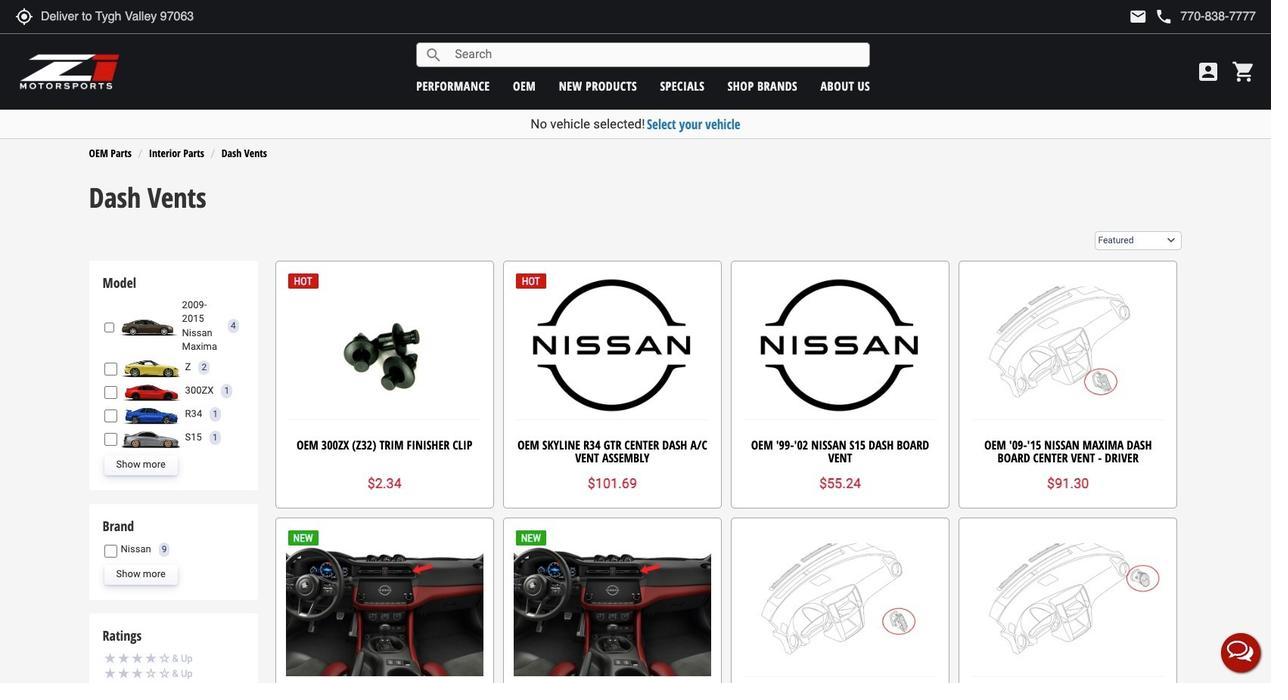 Task type: vqa. For each thing, say whether or not it's contained in the screenshot.
2023 Nissan Z image
yes



Task type: describe. For each thing, give the bounding box(es) containing it.
nissan maxima a35 2009 2010 2011 2012 2013 2014 2015 vq35de 3.5l le s sv sr sport z1 motorsports image
[[118, 317, 178, 336]]

nissan 300zx z32 1990 1991 1992 1993 1994 1995 1996 vg30dett vg30de twin turbo non turbo z1 motorsports image
[[121, 382, 181, 402]]

4 & up element
[[104, 651, 243, 667]]

2 & up element
[[104, 681, 243, 684]]

null image
[[121, 429, 181, 448]]

2023 nissan z image
[[121, 358, 181, 378]]

Search search field
[[443, 43, 870, 67]]



Task type: locate. For each thing, give the bounding box(es) containing it.
None checkbox
[[104, 322, 114, 335], [104, 363, 117, 376], [104, 410, 117, 423], [104, 434, 117, 447], [104, 322, 114, 335], [104, 363, 117, 376], [104, 410, 117, 423], [104, 434, 117, 447]]

3 & up element
[[104, 666, 243, 682]]

z1 motorsports logo image
[[19, 53, 121, 91]]

nissan skyline coupe sedan r34 gtr gt-r bnr34 gts-t gtst gts awd attesa 1999 2000 2001 2002 rb20det rb25de rb25det rb26dett z1 motorsports image
[[121, 405, 181, 425]]

None checkbox
[[104, 387, 117, 400], [104, 545, 117, 558], [104, 387, 117, 400], [104, 545, 117, 558]]



